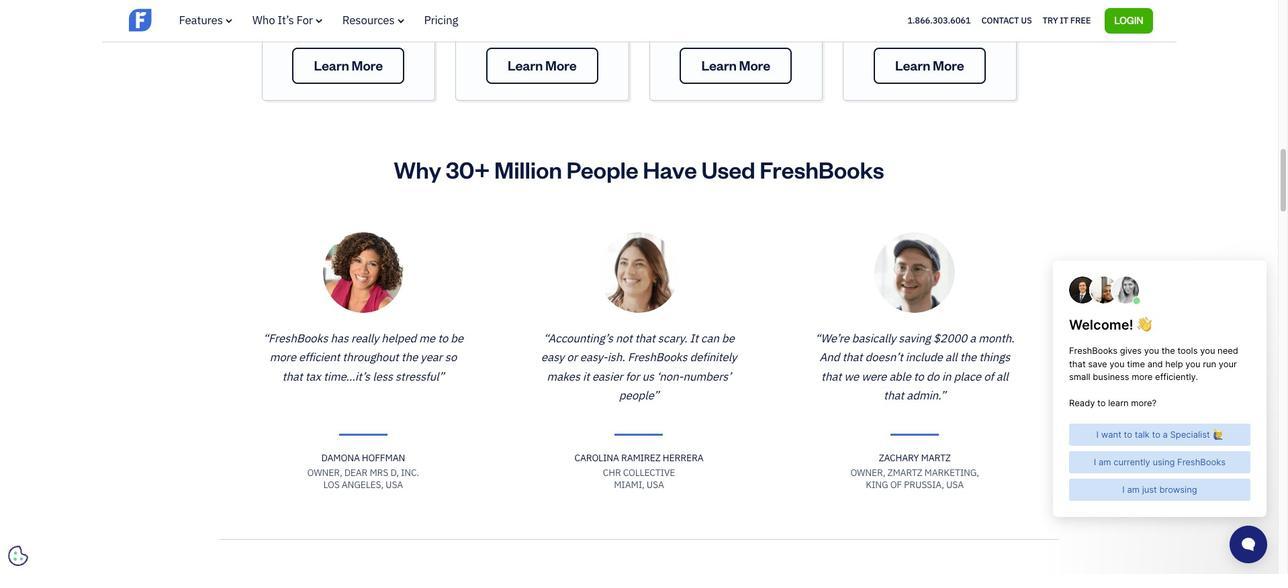 Task type: locate. For each thing, give the bounding box(es) containing it.
owner, inside zachary martz owner, zmartz marketing, king of prussia, usa
[[851, 467, 886, 479]]

1 vertical spatial of
[[891, 479, 902, 491]]

freshbooks
[[760, 155, 884, 184], [628, 350, 688, 365]]

were
[[862, 369, 887, 384]]

0 vertical spatial of
[[984, 369, 994, 384]]

all
[[946, 350, 958, 365], [997, 369, 1009, 384]]

it right try
[[1060, 15, 1069, 26]]

able
[[890, 369, 911, 384]]

1 horizontal spatial of
[[984, 369, 994, 384]]

who
[[252, 13, 275, 28]]

that down and
[[822, 369, 842, 384]]

usa right prussia,
[[947, 479, 964, 491]]

0 horizontal spatial owner,
[[307, 467, 342, 479]]

owner, for were
[[851, 467, 886, 479]]

1 horizontal spatial owner,
[[851, 467, 886, 479]]

damona hoffman owner, dear mrs d, inc. los angeles, usa
[[307, 452, 419, 491]]

herrera
[[663, 452, 704, 464]]

0 vertical spatial to
[[438, 331, 448, 346]]

learn
[[508, 56, 543, 74], [896, 56, 931, 74], [314, 56, 349, 74], [702, 56, 737, 74]]

time…it's
[[324, 369, 370, 384]]

0 vertical spatial it
[[1060, 15, 1069, 26]]

that
[[635, 331, 656, 346], [843, 350, 863, 365], [282, 369, 303, 384], [822, 369, 842, 384], [884, 388, 904, 403]]

pricing
[[424, 13, 458, 28]]

all down things
[[997, 369, 1009, 384]]

all down $2000
[[946, 350, 958, 365]]

marketing,
[[925, 467, 980, 479]]

usa down "hoffman"
[[386, 479, 403, 491]]

1 horizontal spatial freshbooks
[[760, 155, 884, 184]]

2 the from the left
[[960, 350, 977, 365]]

resources link
[[342, 13, 404, 28]]

learn more link
[[486, 48, 598, 84], [874, 48, 986, 84], [293, 48, 405, 84], [680, 48, 792, 84]]

or
[[567, 350, 578, 365]]

be
[[451, 331, 464, 346], [722, 331, 735, 346]]

1.866.303.6061 link
[[908, 15, 971, 26]]

0 horizontal spatial freshbooks
[[628, 350, 688, 365]]

0 horizontal spatial all
[[946, 350, 958, 365]]

can
[[701, 331, 719, 346]]

be inside "accounting's not that scary. it can be easy or easy-ish. freshbooks definitely makes it easier for us 'non-numbers' people"
[[722, 331, 735, 346]]

2 owner, from the left
[[851, 467, 886, 479]]

me
[[419, 331, 435, 346]]

2 be from the left
[[722, 331, 735, 346]]

we
[[844, 369, 859, 384]]

0 horizontal spatial to
[[438, 331, 448, 346]]

0 horizontal spatial of
[[891, 479, 902, 491]]

easy
[[541, 350, 564, 365]]

1 owner, from the left
[[307, 467, 342, 479]]

1 horizontal spatial the
[[960, 350, 977, 365]]

inc.
[[401, 467, 419, 479]]

be inside "freshbooks has really helped me to be more efficient throughout the year so that tax time…it's less stressful"
[[451, 331, 464, 346]]

really
[[351, 331, 379, 346]]

1 the from the left
[[401, 350, 418, 365]]

"accounting's not that scary. it can be easy or easy-ish. freshbooks definitely makes it easier for us 'non-numbers' people"
[[541, 331, 737, 403]]

it down easy-
[[583, 369, 590, 384]]

it
[[1060, 15, 1069, 26], [583, 369, 590, 384]]

usa inside carolina ramirez herrera chr collective miami, usa
[[647, 479, 664, 491]]

who it's for
[[252, 13, 313, 28]]

to left do
[[914, 369, 924, 384]]

1 horizontal spatial usa
[[647, 479, 664, 491]]

"accounting's
[[544, 331, 613, 346]]

owner, down zachary
[[851, 467, 886, 479]]

freshbooks inside "accounting's not that scary. it can be easy or easy-ish. freshbooks definitely makes it easier for us 'non-numbers' people"
[[628, 350, 688, 365]]

30+
[[446, 155, 490, 184]]

people"
[[619, 388, 659, 403]]

chr
[[603, 467, 621, 479]]

learn more
[[508, 56, 577, 74], [896, 56, 965, 74], [314, 56, 383, 74], [702, 56, 771, 74]]

be right can
[[722, 331, 735, 346]]

1 vertical spatial freshbooks
[[628, 350, 688, 365]]

stressful"
[[396, 369, 444, 384]]

1 horizontal spatial it
[[1060, 15, 1069, 26]]

damona
[[322, 452, 360, 464]]

"freshbooks
[[263, 331, 328, 346]]

to right me
[[438, 331, 448, 346]]

d,
[[391, 467, 399, 479]]

3 usa from the left
[[947, 479, 964, 491]]

0 horizontal spatial usa
[[386, 479, 403, 491]]

angeles,
[[342, 479, 384, 491]]

be for "freshbooks has really helped me to be more efficient throughout the year so that tax time…it's less stressful"
[[451, 331, 464, 346]]

0 horizontal spatial it
[[583, 369, 590, 384]]

1 horizontal spatial all
[[997, 369, 1009, 384]]

0 vertical spatial freshbooks
[[760, 155, 884, 184]]

usa right miami,
[[647, 479, 664, 491]]

try it free link
[[1043, 12, 1091, 29]]

2 usa from the left
[[647, 479, 664, 491]]

'non-
[[657, 369, 683, 384]]

collective
[[623, 467, 675, 479]]

1 vertical spatial to
[[914, 369, 924, 384]]

to
[[438, 331, 448, 346], [914, 369, 924, 384]]

us
[[1021, 15, 1032, 26]]

why
[[394, 155, 441, 184]]

$2000
[[934, 331, 968, 346]]

owner, inside damona hoffman owner, dear mrs d, inc. los angeles, usa
[[307, 467, 342, 479]]

the up stressful"
[[401, 350, 418, 365]]

1 vertical spatial it
[[583, 369, 590, 384]]

of down things
[[984, 369, 994, 384]]

usa inside damona hoffman owner, dear mrs d, inc. los angeles, usa
[[386, 479, 403, 491]]

2 horizontal spatial usa
[[947, 479, 964, 491]]

0 horizontal spatial the
[[401, 350, 418, 365]]

of right king
[[891, 479, 902, 491]]

zachary
[[879, 452, 919, 464]]

of
[[984, 369, 994, 384], [891, 479, 902, 491]]

free
[[1071, 15, 1091, 26]]

the up place
[[960, 350, 977, 365]]

los
[[324, 479, 340, 491]]

features
[[179, 13, 223, 28]]

0 horizontal spatial be
[[451, 331, 464, 346]]

people
[[567, 155, 639, 184]]

more
[[270, 350, 296, 365]]

it
[[690, 331, 699, 346]]

1 usa from the left
[[386, 479, 403, 491]]

that right not
[[635, 331, 656, 346]]

zmartz
[[888, 467, 923, 479]]

be up so
[[451, 331, 464, 346]]

have
[[643, 155, 697, 184]]

that left tax in the bottom left of the page
[[282, 369, 303, 384]]

things
[[980, 350, 1011, 365]]

the inside "freshbooks has really helped me to be more efficient throughout the year so that tax time…it's less stressful"
[[401, 350, 418, 365]]

hoffman
[[362, 452, 405, 464]]

it inside the try it free link
[[1060, 15, 1069, 26]]

resources
[[342, 13, 395, 28]]

1 be from the left
[[451, 331, 464, 346]]

the
[[401, 350, 418, 365], [960, 350, 977, 365]]

1 horizontal spatial be
[[722, 331, 735, 346]]

has
[[331, 331, 349, 346]]

owner, down damona
[[307, 467, 342, 479]]

for
[[626, 369, 640, 384]]

easier
[[592, 369, 623, 384]]

1 horizontal spatial to
[[914, 369, 924, 384]]



Task type: describe. For each thing, give the bounding box(es) containing it.
do
[[927, 369, 940, 384]]

the inside "we're basically saving $2000 a month. and that doesn't include all the things that we were able to do in place of all that admin."
[[960, 350, 977, 365]]

cookie preferences image
[[8, 546, 28, 566]]

try
[[1043, 15, 1059, 26]]

cookie consent banner dialog
[[10, 409, 212, 564]]

contact us link
[[982, 12, 1032, 29]]

miami,
[[614, 479, 645, 491]]

usa inside zachary martz owner, zmartz marketing, king of prussia, usa
[[947, 479, 964, 491]]

prussia,
[[904, 479, 945, 491]]

used
[[702, 155, 756, 184]]

freshbooks logo image
[[129, 7, 233, 33]]

that inside "freshbooks has really helped me to be more efficient throughout the year so that tax time…it's less stressful"
[[282, 369, 303, 384]]

definitely
[[690, 350, 737, 365]]

numbers'
[[683, 369, 732, 384]]

include
[[906, 350, 943, 365]]

contact
[[982, 15, 1020, 26]]

a
[[970, 331, 976, 346]]

saving
[[899, 331, 931, 346]]

0 vertical spatial all
[[946, 350, 958, 365]]

features link
[[179, 13, 232, 28]]

1.866.303.6061
[[908, 15, 971, 26]]

that inside "accounting's not that scary. it can be easy or easy-ish. freshbooks definitely makes it easier for us 'non-numbers' people"
[[635, 331, 656, 346]]

of inside "we're basically saving $2000 a month. and that doesn't include all the things that we were able to do in place of all that admin."
[[984, 369, 994, 384]]

that down able
[[884, 388, 904, 403]]

month.
[[979, 331, 1015, 346]]

login
[[1115, 14, 1144, 26]]

dear
[[344, 467, 368, 479]]

"we're
[[815, 331, 850, 346]]

ramirez
[[621, 452, 661, 464]]

so
[[445, 350, 457, 365]]

mrs
[[370, 467, 389, 479]]

"we're basically saving $2000 a month. and that doesn't include all the things that we were able to do in place of all that admin."
[[815, 331, 1015, 403]]

doesn't
[[866, 350, 903, 365]]

in
[[942, 369, 952, 384]]

throughout
[[343, 350, 399, 365]]

contact us
[[982, 15, 1032, 26]]

zachary martz owner, zmartz marketing, king of prussia, usa
[[851, 452, 980, 491]]

tax
[[305, 369, 321, 384]]

us
[[642, 369, 654, 384]]

for
[[297, 13, 313, 28]]

carolina ramirez herrera chr collective miami, usa
[[575, 452, 704, 491]]

scary.
[[658, 331, 688, 346]]

1 vertical spatial all
[[997, 369, 1009, 384]]

carolina
[[575, 452, 619, 464]]

to inside "we're basically saving $2000 a month. and that doesn't include all the things that we were able to do in place of all that admin."
[[914, 369, 924, 384]]

helped
[[382, 331, 417, 346]]

be for "accounting's not that scary. it can be easy or easy-ish. freshbooks definitely makes it easier for us 'non-numbers' people"
[[722, 331, 735, 346]]

that up we
[[843, 350, 863, 365]]

ish.
[[608, 350, 625, 365]]

place
[[954, 369, 982, 384]]

makes
[[547, 369, 580, 384]]

not
[[616, 331, 633, 346]]

pricing link
[[424, 13, 458, 28]]

million
[[495, 155, 562, 184]]

try it free
[[1043, 15, 1091, 26]]

owner, for time…it's
[[307, 467, 342, 479]]

efficient
[[299, 350, 340, 365]]

martz
[[922, 452, 951, 464]]

why 30+ million people have used freshbooks
[[394, 155, 884, 184]]

of inside zachary martz owner, zmartz marketing, king of prussia, usa
[[891, 479, 902, 491]]

to inside "freshbooks has really helped me to be more efficient throughout the year so that tax time…it's less stressful"
[[438, 331, 448, 346]]

king
[[866, 479, 889, 491]]

it's
[[278, 13, 294, 28]]

and
[[820, 350, 840, 365]]

who it's for link
[[252, 13, 322, 28]]

year
[[421, 350, 443, 365]]

basically
[[852, 331, 896, 346]]

"freshbooks has really helped me to be more efficient throughout the year so that tax time…it's less stressful"
[[263, 331, 464, 384]]

less
[[373, 369, 393, 384]]

login link
[[1105, 8, 1153, 33]]

easy-
[[580, 350, 608, 365]]

it inside "accounting's not that scary. it can be easy or easy-ish. freshbooks definitely makes it easier for us 'non-numbers' people"
[[583, 369, 590, 384]]



Task type: vqa. For each thing, say whether or not it's contained in the screenshot.
2nd ($20 per month) from the left
no



